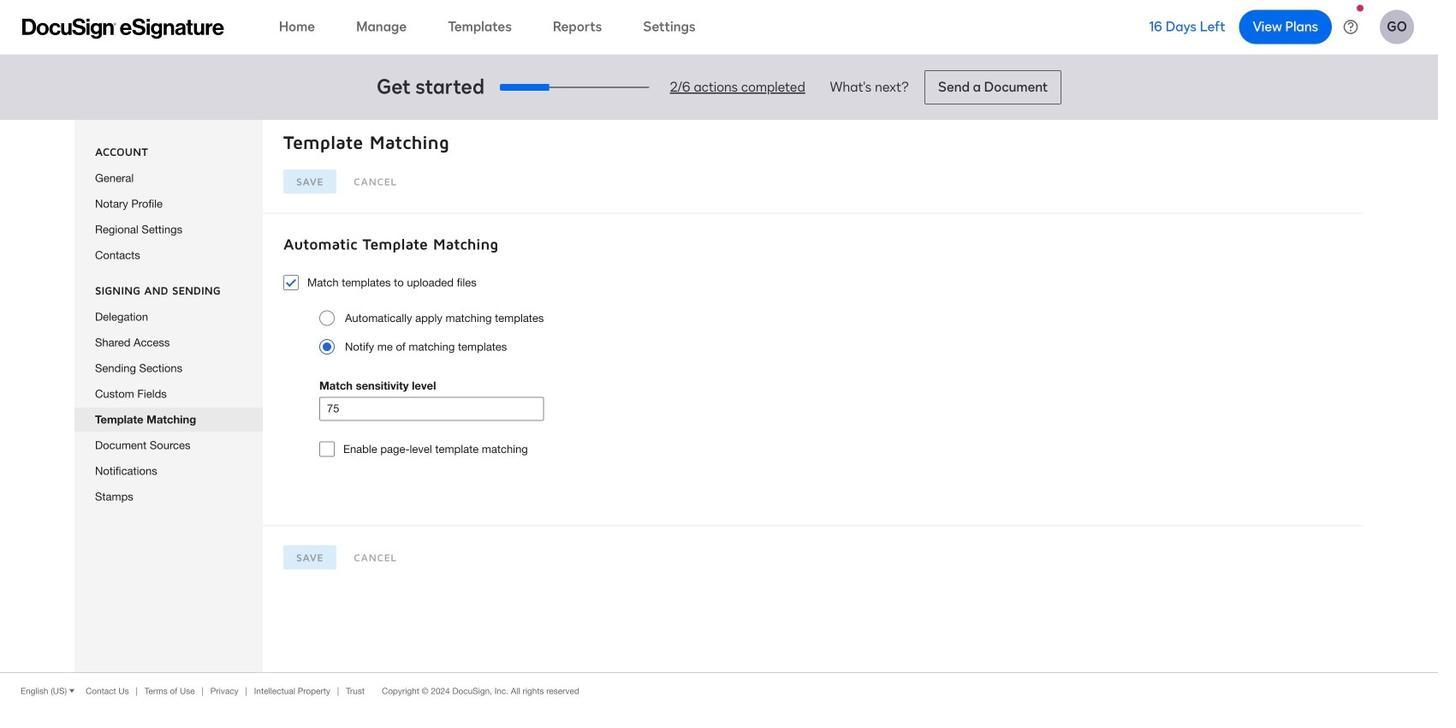 Task type: vqa. For each thing, say whether or not it's contained in the screenshot.
Secondary Navigation region
no



Task type: locate. For each thing, give the bounding box(es) containing it.
more info region
[[0, 672, 1439, 709]]

None text field
[[320, 398, 543, 420]]

option group
[[319, 310, 544, 358]]



Task type: describe. For each thing, give the bounding box(es) containing it.
docusign esignature image
[[22, 18, 224, 39]]



